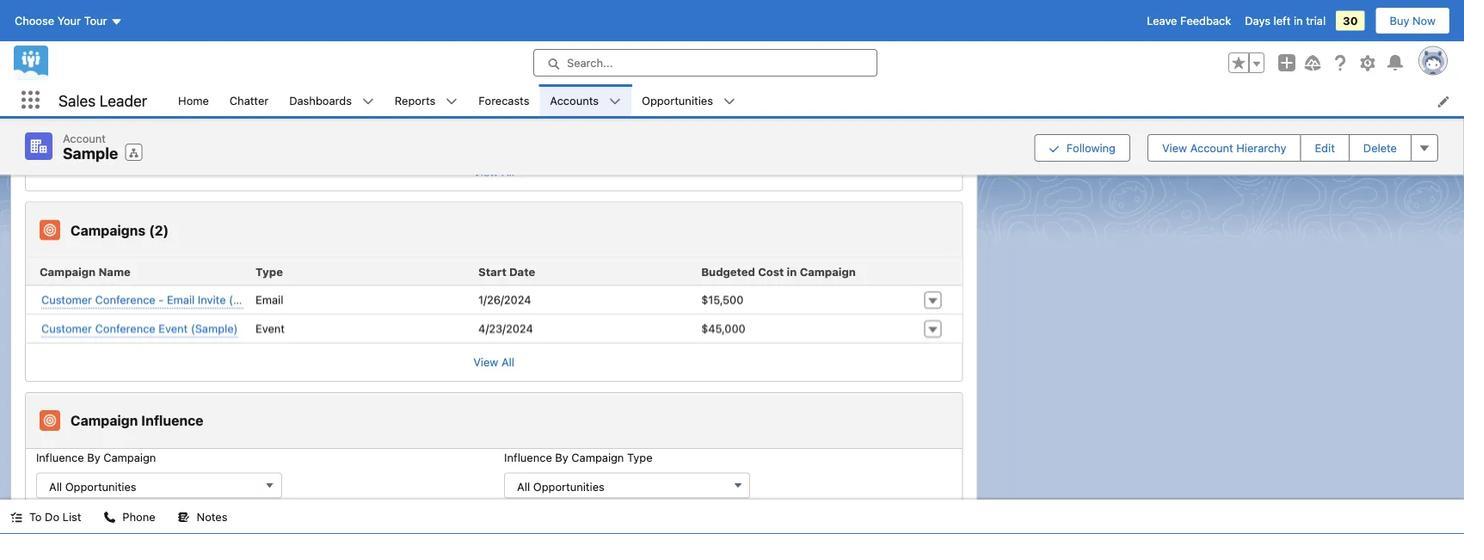 Task type: vqa. For each thing, say whether or not it's contained in the screenshot.
The Amy
no



Task type: locate. For each thing, give the bounding box(es) containing it.
date right start
[[509, 265, 535, 278]]

text default image for reports
[[446, 95, 458, 107]]

2 customer from the top
[[41, 322, 92, 335]]

account
[[63, 132, 106, 145], [1190, 141, 1233, 154]]

opportunities down search... button
[[642, 94, 713, 106]]

choose your tour button
[[14, 7, 123, 34]]

group
[[1228, 52, 1265, 73]]

(sample)
[[229, 293, 276, 306], [191, 322, 238, 335]]

1 horizontal spatial text default image
[[446, 95, 458, 107]]

conference for event
[[95, 322, 155, 335]]

1 horizontal spatial account
[[1190, 141, 1233, 154]]

to
[[29, 511, 42, 523]]

0 horizontal spatial all opportunities button
[[36, 473, 282, 498]]

1 customer from the top
[[41, 293, 92, 306]]

feedback
[[1180, 14, 1231, 27]]

0 horizontal spatial influence
[[36, 451, 84, 464]]

opportunities down influence by campaign type
[[533, 480, 605, 493]]

text default image inside reports list item
[[446, 95, 458, 107]]

1 vertical spatial view
[[473, 165, 498, 178]]

0 horizontal spatial date
[[40, 106, 64, 119]]

view right "following"
[[1162, 141, 1187, 154]]

4/23/2024
[[478, 322, 533, 335]]

opportunities down influence by campaign
[[65, 480, 136, 493]]

view inside button
[[1162, 141, 1187, 154]]

1 horizontal spatial email
[[256, 293, 283, 306]]

list
[[62, 511, 81, 523]]

text default image inside opportunities list item
[[723, 95, 735, 107]]

influence by campaign
[[36, 451, 156, 464]]

2 horizontal spatial opportunities
[[642, 94, 713, 106]]

1 horizontal spatial in
[[1294, 14, 1303, 27]]

invite
[[198, 293, 226, 306]]

in right left
[[1294, 14, 1303, 27]]

1 conference from the top
[[95, 293, 155, 306]]

opened:
[[67, 106, 112, 119]]

2 all opportunities from the left
[[517, 480, 605, 493]]

1 view all from the top
[[473, 165, 515, 178]]

2 conference from the top
[[95, 322, 155, 335]]

opportunities
[[642, 94, 713, 106], [65, 480, 136, 493], [533, 480, 605, 493]]

conference down 'name'
[[95, 293, 155, 306]]

notes button
[[167, 500, 238, 534]]

0 vertical spatial type
[[256, 265, 283, 278]]

1 vertical spatial date
[[509, 265, 535, 278]]

2 by from the left
[[555, 451, 569, 464]]

event
[[159, 322, 188, 335], [256, 322, 285, 335]]

sales
[[58, 91, 96, 109]]

list
[[168, 84, 1464, 116]]

2 horizontal spatial text default image
[[609, 95, 621, 107]]

view down 4/23/2024
[[473, 356, 498, 368]]

view all link
[[26, 152, 962, 190], [26, 343, 962, 381]]

1 horizontal spatial type
[[627, 451, 653, 464]]

dashboards list item
[[279, 84, 384, 116]]

in inside budgeted cost in campaign element
[[787, 265, 797, 278]]

campaign
[[40, 265, 96, 278], [800, 265, 856, 278], [71, 412, 138, 429], [103, 451, 156, 464], [572, 451, 624, 464]]

reports list item
[[384, 84, 468, 116]]

text default image inside notes button
[[178, 511, 190, 524]]

view all link down 4/23/2024
[[26, 343, 962, 381]]

campaign name element
[[26, 258, 249, 286]]

0 vertical spatial view all link
[[26, 152, 962, 190]]

1 horizontal spatial by
[[555, 451, 569, 464]]

1 vertical spatial customer
[[41, 322, 92, 335]]

view all for second view all link from the top of the page
[[473, 356, 515, 368]]

$45,000
[[701, 322, 746, 335]]

date down status:
[[40, 106, 64, 119]]

all opportunities button up phone on the bottom
[[36, 473, 282, 498]]

1 view all link from the top
[[26, 152, 962, 190]]

0 horizontal spatial account
[[63, 132, 106, 145]]

start
[[478, 265, 506, 278]]

list containing home
[[168, 84, 1464, 116]]

status:
[[40, 89, 76, 102]]

customer conference - email invite (sample)
[[41, 293, 276, 306]]

text default image for accounts
[[609, 95, 621, 107]]

0 horizontal spatial text default image
[[10, 511, 22, 524]]

opportunities list item
[[631, 84, 746, 116]]

1 vertical spatial in
[[787, 265, 797, 278]]

all down 4/23/2024
[[501, 356, 515, 368]]

0 horizontal spatial all opportunities
[[49, 480, 136, 493]]

all opportunities button for influence by campaign type
[[504, 473, 750, 498]]

2 all opportunities button from the left
[[504, 473, 750, 498]]

in for left
[[1294, 14, 1303, 27]]

all opportunities down influence by campaign type
[[517, 480, 605, 493]]

all opportunities button
[[36, 473, 282, 498], [504, 473, 750, 498]]

opportunities link
[[631, 84, 723, 116]]

hierarchy
[[1236, 141, 1287, 154]]

0 horizontal spatial in
[[787, 265, 797, 278]]

text default image inside to do list button
[[10, 511, 22, 524]]

0 vertical spatial in
[[1294, 14, 1303, 27]]

by for influence by campaign
[[87, 451, 100, 464]]

0 horizontal spatial event
[[159, 322, 188, 335]]

$15,500
[[701, 293, 744, 306]]

all opportunities for influence by campaign
[[49, 480, 136, 493]]

text default image down search... button
[[723, 95, 735, 107]]

forecasts link
[[468, 84, 540, 116]]

in
[[1294, 14, 1303, 27], [787, 265, 797, 278]]

choose
[[15, 14, 54, 27]]

to do list button
[[0, 500, 92, 534]]

1 horizontal spatial all opportunities button
[[504, 473, 750, 498]]

days
[[1245, 14, 1271, 27]]

1 vertical spatial view all
[[473, 356, 515, 368]]

text default image right reports
[[446, 95, 458, 107]]

leave feedback
[[1147, 14, 1231, 27]]

1 vertical spatial view all link
[[26, 343, 962, 381]]

1 horizontal spatial opportunities
[[533, 480, 605, 493]]

0 vertical spatial date
[[40, 106, 64, 119]]

customer
[[41, 293, 92, 306], [41, 322, 92, 335]]

edit
[[1315, 141, 1335, 154]]

(sample) down invite
[[191, 322, 238, 335]]

1 horizontal spatial date
[[509, 265, 535, 278]]

view all
[[473, 165, 515, 178], [473, 356, 515, 368]]

1 vertical spatial conference
[[95, 322, 155, 335]]

2 horizontal spatial influence
[[504, 451, 552, 464]]

0 vertical spatial view
[[1162, 141, 1187, 154]]

to do list
[[29, 511, 81, 523]]

campaign name
[[40, 265, 131, 278]]

view all down 4/23/2024
[[473, 356, 515, 368]]

0 vertical spatial view all
[[473, 165, 515, 178]]

1 vertical spatial (sample)
[[191, 322, 238, 335]]

all opportunities button down influence by campaign type
[[504, 473, 750, 498]]

influence
[[141, 412, 204, 429], [36, 451, 84, 464], [504, 451, 552, 464]]

0 vertical spatial conference
[[95, 293, 155, 306]]

leave feedback link
[[1147, 14, 1231, 27]]

cases (1)
[[71, 17, 133, 34]]

following button
[[1035, 134, 1130, 162]]

0 horizontal spatial by
[[87, 451, 100, 464]]

all opportunities down influence by campaign
[[49, 480, 136, 493]]

home link
[[168, 84, 219, 116]]

type element
[[249, 258, 472, 286]]

(2)
[[149, 222, 169, 238]]

view down forecasts 'link'
[[473, 165, 498, 178]]

0 vertical spatial (sample)
[[229, 293, 276, 306]]

1 by from the left
[[87, 451, 100, 464]]

dashboards
[[289, 94, 352, 106]]

2 view all from the top
[[473, 356, 515, 368]]

am
[[208, 106, 225, 119]]

text default image
[[446, 95, 458, 107], [609, 95, 621, 107], [10, 511, 22, 524]]

view
[[1162, 141, 1187, 154], [473, 165, 498, 178], [473, 356, 498, 368]]

name
[[98, 265, 131, 278]]

text default image left reports link
[[362, 95, 374, 107]]

search...
[[567, 56, 613, 69]]

email right - on the bottom left of page
[[167, 293, 195, 306]]

date
[[40, 106, 64, 119], [509, 265, 535, 278]]

conference
[[95, 293, 155, 306], [95, 322, 155, 335]]

2 vertical spatial view
[[473, 356, 498, 368]]

0 horizontal spatial opportunities
[[65, 480, 136, 493]]

text default image inside accounts 'list item'
[[609, 95, 621, 107]]

cost
[[758, 265, 784, 278]]

account down opened:
[[63, 132, 106, 145]]

(sample) right invite
[[229, 293, 276, 306]]

view all link down forecasts 'link'
[[26, 152, 962, 190]]

1 all opportunities from the left
[[49, 480, 136, 493]]

text default image right accounts
[[609, 95, 621, 107]]

all opportunities
[[49, 480, 136, 493], [517, 480, 605, 493]]

1 horizontal spatial all opportunities
[[517, 480, 605, 493]]

in right cost
[[787, 265, 797, 278]]

email right invite
[[256, 293, 283, 306]]

text default image
[[362, 95, 374, 107], [723, 95, 735, 107], [104, 511, 116, 524], [178, 511, 190, 524]]

start date element
[[472, 258, 694, 286]]

email
[[167, 293, 195, 306], [256, 293, 283, 306]]

text default image left phone on the bottom
[[104, 511, 116, 524]]

budgeted cost in campaign
[[701, 265, 856, 278]]

text default image left to
[[10, 511, 22, 524]]

1 all opportunities button from the left
[[36, 473, 282, 498]]

all opportunities button for influence by campaign
[[36, 473, 282, 498]]

account left hierarchy
[[1190, 141, 1233, 154]]

conference down the customer conference - email invite (sample) link
[[95, 322, 155, 335]]

0 horizontal spatial email
[[167, 293, 195, 306]]

view all down forecasts 'link'
[[473, 165, 515, 178]]

text default image left notes
[[178, 511, 190, 524]]

0 vertical spatial customer
[[41, 293, 92, 306]]

opportunities inside opportunities 'link'
[[642, 94, 713, 106]]

1 horizontal spatial influence
[[141, 412, 204, 429]]

1 vertical spatial type
[[627, 451, 653, 464]]

budgeted cost in campaign element
[[694, 258, 917, 286]]



Task type: describe. For each thing, give the bounding box(es) containing it.
8:02
[[180, 106, 204, 119]]

phone button
[[93, 500, 166, 534]]

leader
[[100, 91, 147, 109]]

hold
[[138, 89, 162, 102]]

accounts list item
[[540, 84, 631, 116]]

tour
[[84, 14, 107, 27]]

00001006
[[41, 71, 95, 84]]

view account hierarchy button
[[1148, 134, 1301, 162]]

customer for customer conference - email invite (sample)
[[41, 293, 92, 306]]

view all for first view all link from the top of the page
[[473, 165, 515, 178]]

on hold date opened: 9/29/2023, 8:02 am subject:
[[40, 89, 225, 136]]

accounts
[[550, 94, 599, 106]]

reports
[[395, 94, 435, 106]]

campaign influence link
[[71, 412, 210, 429]]

sample
[[63, 144, 118, 163]]

campaigns
[[71, 222, 146, 238]]

on
[[120, 89, 135, 102]]

conference for -
[[95, 293, 155, 306]]

campaigns (2)
[[71, 222, 169, 238]]

00001006 link
[[41, 69, 95, 86]]

chatter
[[230, 94, 269, 106]]

forecasts
[[478, 94, 529, 106]]

left
[[1274, 14, 1291, 27]]

all down influence by campaign type
[[517, 480, 530, 493]]

choose your tour
[[15, 14, 107, 27]]

delete
[[1363, 141, 1397, 154]]

0 horizontal spatial type
[[256, 265, 283, 278]]

following
[[1067, 141, 1116, 154]]

all down forecasts 'link'
[[501, 165, 515, 178]]

accounts link
[[540, 84, 609, 116]]

customer for customer conference event (sample)
[[41, 322, 92, 335]]

2 email from the left
[[256, 293, 283, 306]]

all opportunities for influence by campaign type
[[517, 480, 605, 493]]

influence for influence by campaign
[[36, 451, 84, 464]]

buy now button
[[1375, 7, 1450, 34]]

cases image
[[40, 15, 60, 36]]

sales leader
[[58, 91, 147, 109]]

budgeted
[[701, 265, 755, 278]]

(1)
[[115, 17, 133, 34]]

buy now
[[1390, 14, 1436, 27]]

do
[[45, 511, 59, 523]]

edit button
[[1300, 134, 1350, 162]]

now
[[1413, 14, 1436, 27]]

all up to do list
[[49, 480, 62, 493]]

customer conference - email invite (sample) link
[[41, 291, 276, 309]]

30
[[1343, 14, 1358, 27]]

notes
[[197, 511, 227, 523]]

view account hierarchy
[[1162, 141, 1287, 154]]

trial
[[1306, 14, 1326, 27]]

1/26/2024
[[478, 293, 531, 306]]

start date
[[478, 265, 535, 278]]

2 view all link from the top
[[26, 343, 962, 381]]

cases
[[71, 17, 111, 34]]

event inside the customer conference event (sample) link
[[159, 322, 188, 335]]

in for cost
[[787, 265, 797, 278]]

account inside view account hierarchy button
[[1190, 141, 1233, 154]]

opportunities for influence by campaign
[[65, 480, 136, 493]]

1 email from the left
[[167, 293, 195, 306]]

text default image inside dashboards "list item"
[[362, 95, 374, 107]]

subject:
[[40, 123, 82, 136]]

your
[[57, 14, 81, 27]]

home
[[178, 94, 209, 106]]

-
[[159, 293, 164, 306]]

date inside "start date" element
[[509, 265, 535, 278]]

influence for influence by campaign type
[[504, 451, 552, 464]]

chatter link
[[219, 84, 279, 116]]

customer conference event (sample) link
[[41, 320, 238, 338]]

delete button
[[1349, 134, 1412, 162]]

days left in trial
[[1245, 14, 1326, 27]]

campaign influence
[[71, 412, 204, 429]]

dashboards link
[[279, 84, 362, 116]]

leave
[[1147, 14, 1177, 27]]

buy
[[1390, 14, 1410, 27]]

phone
[[122, 511, 155, 523]]

by for influence by campaign type
[[555, 451, 569, 464]]

opportunities for influence by campaign type
[[533, 480, 605, 493]]

reports link
[[384, 84, 446, 116]]

influence by campaign type
[[504, 451, 653, 464]]

9/29/2023,
[[120, 106, 177, 119]]

customer conference event (sample)
[[41, 322, 238, 335]]

search... button
[[533, 49, 877, 77]]

text default image inside 'phone' button
[[104, 511, 116, 524]]

1 horizontal spatial event
[[256, 322, 285, 335]]

date inside on hold date opened: 9/29/2023, 8:02 am subject:
[[40, 106, 64, 119]]



